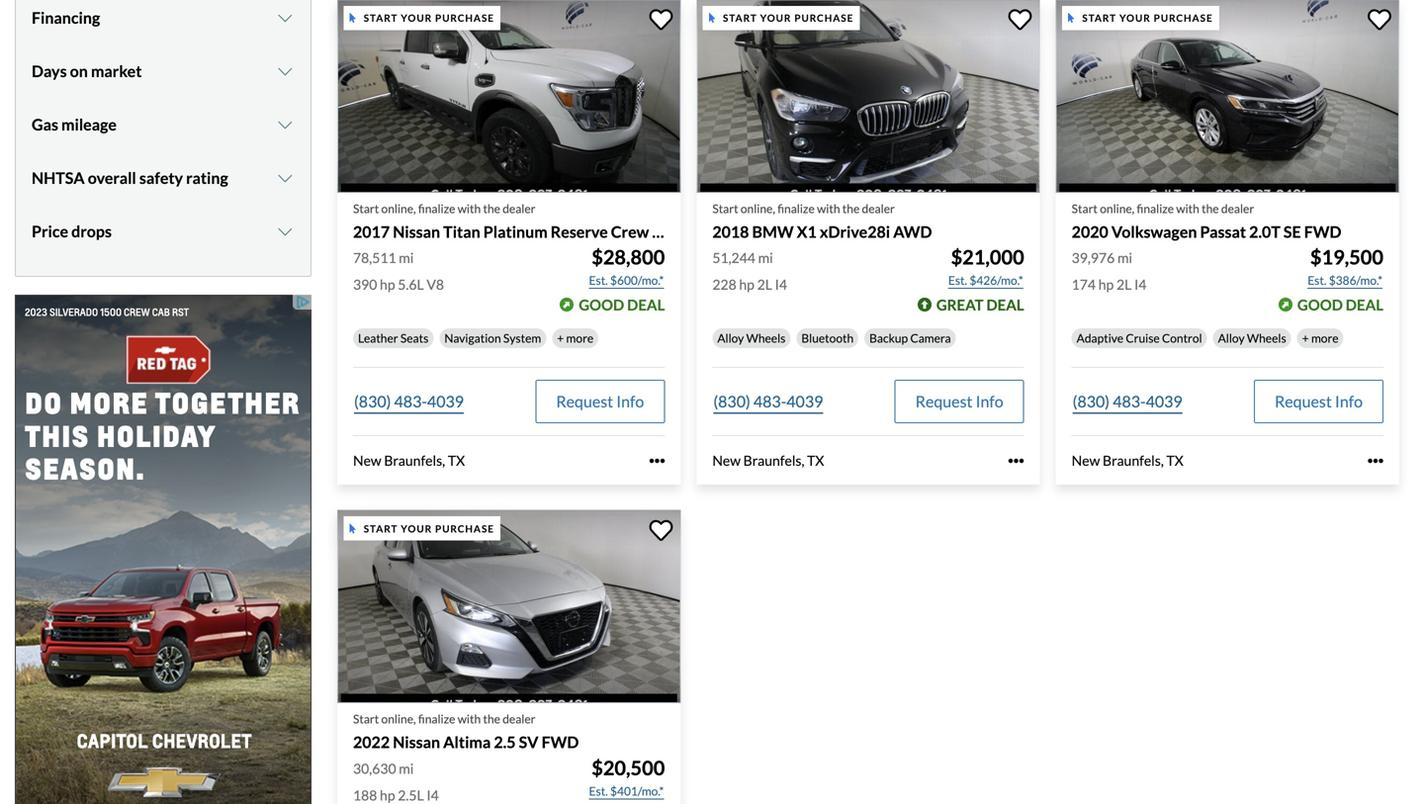 Task type: vqa. For each thing, say whether or not it's contained in the screenshot.
2022 HONDA ODYSSEY MILEAGE: 52,540 · PUYALLUP, WA (28 MI AWAY)
no



Task type: describe. For each thing, give the bounding box(es) containing it.
390
[[353, 276, 377, 293]]

adaptive
[[1077, 331, 1124, 345]]

mi for $28,800
[[399, 249, 414, 266]]

passat
[[1200, 222, 1246, 241]]

fwd for se
[[1304, 222, 1342, 241]]

cab
[[652, 222, 680, 241]]

deal for $28,800
[[627, 296, 665, 314]]

online, for $19,500
[[1100, 201, 1135, 216]]

51,244
[[712, 249, 756, 266]]

4039 for $19,500
[[1146, 392, 1183, 411]]

platinum
[[483, 222, 548, 241]]

braunfels, for $21,000
[[743, 452, 805, 469]]

1 alloy wheels from the left
[[717, 331, 786, 345]]

i4 for $19,500
[[1134, 276, 1147, 293]]

nhtsa
[[32, 168, 85, 187]]

purchase for $28,800
[[435, 12, 495, 24]]

dealer for $19,500
[[1221, 201, 1254, 216]]

$28,800 est. $600/mo.*
[[589, 245, 665, 287]]

new braunfels, tx for $19,500
[[1072, 452, 1184, 469]]

new for $28,800
[[353, 452, 381, 469]]

info for $21,000
[[976, 392, 1004, 411]]

$28,800
[[592, 245, 665, 269]]

$21,000
[[951, 245, 1024, 269]]

price drops
[[32, 221, 112, 241]]

volkswagen
[[1112, 222, 1197, 241]]

mouse pointer image for $19,500
[[1068, 13, 1075, 23]]

2022
[[353, 733, 390, 752]]

78,511
[[353, 249, 396, 266]]

bluetooth
[[802, 331, 854, 345]]

2.0t
[[1249, 222, 1281, 241]]

tx for $28,800
[[448, 452, 465, 469]]

bmw
[[752, 222, 794, 241]]

nhtsa overall safety rating
[[32, 168, 228, 187]]

4039 for $21,000
[[787, 392, 823, 411]]

info for $28,800
[[616, 392, 644, 411]]

v8
[[427, 276, 444, 293]]

good deal for $19,500
[[1298, 296, 1384, 314]]

request for $19,500
[[1275, 392, 1332, 411]]

ellipsis h image for $21,000
[[1009, 453, 1024, 469]]

4039 for $28,800
[[427, 392, 464, 411]]

51,244 mi 228 hp 2l i4
[[712, 249, 787, 293]]

purchase for $21,000
[[795, 12, 854, 24]]

days
[[32, 61, 67, 80]]

(830) 483-4039 for $28,800
[[354, 392, 464, 411]]

safety
[[139, 168, 183, 187]]

188
[[353, 787, 377, 803]]

leather seats
[[358, 331, 429, 345]]

price
[[32, 221, 68, 241]]

2l for $21,000
[[757, 276, 772, 293]]

hp inside 30,630 mi 188 hp 2.5l i4
[[380, 787, 395, 803]]

start your purchase for $19,500
[[1082, 12, 1213, 24]]

2 wheels from the left
[[1247, 331, 1286, 345]]

sv
[[519, 733, 539, 752]]

more for $19,500
[[1311, 331, 1339, 345]]

request for $28,800
[[556, 392, 613, 411]]

$20,500
[[592, 756, 665, 780]]

start your purchase for $21,000
[[723, 12, 854, 24]]

cruise
[[1126, 331, 1160, 345]]

30,630 mi 188 hp 2.5l i4
[[353, 760, 439, 803]]

with for $19,500
[[1176, 201, 1200, 216]]

mi for $21,000
[[758, 249, 773, 266]]

on
[[70, 61, 88, 80]]

4wd
[[683, 222, 721, 241]]

your for $19,500
[[1120, 12, 1151, 24]]

drops
[[71, 221, 112, 241]]

new for $21,000
[[712, 452, 741, 469]]

mi for $19,500
[[1118, 249, 1133, 266]]

(830) for $19,500
[[1073, 392, 1110, 411]]

backup camera
[[870, 331, 951, 345]]

est. $386/mo.* button
[[1307, 271, 1384, 290]]

i4 inside 30,630 mi 188 hp 2.5l i4
[[427, 787, 439, 803]]

dealer for $28,800
[[503, 201, 536, 216]]

483- for $21,000
[[754, 392, 787, 411]]

(830) 483-4039 for $19,500
[[1073, 392, 1183, 411]]

brilliant silver metallic 2022 nissan altima 2.5 sv fwd sedan front-wheel drive continuously variable transmission image
[[337, 510, 681, 703]]

1 alloy from the left
[[717, 331, 744, 345]]

start online, finalize with the dealer 2022 nissan altima 2.5 sv fwd
[[353, 712, 579, 752]]

request info for $19,500
[[1275, 392, 1363, 411]]

tx for $19,500
[[1167, 452, 1184, 469]]

leather
[[358, 331, 398, 345]]

nhtsa overall safety rating button
[[32, 153, 295, 203]]

mi inside 30,630 mi 188 hp 2.5l i4
[[399, 760, 414, 777]]

mouse pointer image for $28,800
[[350, 13, 356, 23]]

gas mileage
[[32, 115, 117, 134]]

nissan for altima
[[393, 733, 440, 752]]

$19,500
[[1310, 245, 1384, 269]]

request info for $21,000
[[916, 392, 1004, 411]]

with for $28,800
[[458, 201, 481, 216]]

gas
[[32, 115, 58, 134]]

finalize for $19,500
[[1137, 201, 1174, 216]]

start inside start online, finalize with the dealer 2022 nissan altima 2.5 sv fwd
[[353, 712, 379, 726]]

x1
[[797, 222, 817, 241]]

new braunfels, tx for $21,000
[[712, 452, 824, 469]]

start online, finalize with the dealer 2018 bmw x1 xdrive28i awd
[[712, 201, 932, 241]]

overall
[[88, 168, 136, 187]]

advertisement region
[[15, 295, 312, 804]]

days on market button
[[32, 46, 295, 96]]

your for $21,000
[[760, 12, 792, 24]]

30,630
[[353, 760, 396, 777]]

+ for $28,800
[[557, 331, 564, 345]]

days on market
[[32, 61, 142, 80]]

braunfels, for $19,500
[[1103, 452, 1164, 469]]

good deal for $28,800
[[579, 296, 665, 314]]

2018
[[712, 222, 749, 241]]

(830) 483-4039 button for $19,500
[[1072, 380, 1184, 423]]

+ more for $28,800
[[557, 331, 594, 345]]

online, inside start online, finalize with the dealer 2022 nissan altima 2.5 sv fwd
[[381, 712, 416, 726]]

$20,500 est. $401/mo.*
[[589, 756, 665, 798]]

39,976
[[1072, 249, 1115, 266]]

mileage
[[61, 115, 117, 134]]

financing
[[32, 8, 100, 27]]

info for $19,500
[[1335, 392, 1363, 411]]

navigation system
[[444, 331, 541, 345]]

with for $21,000
[[817, 201, 840, 216]]

awd
[[893, 222, 932, 241]]

rating
[[186, 168, 228, 187]]

est. for $19,500
[[1308, 273, 1327, 287]]

great deal
[[937, 296, 1024, 314]]

request for $21,000
[[916, 392, 973, 411]]

$19,500 est. $386/mo.*
[[1308, 245, 1384, 287]]

altima
[[443, 733, 491, 752]]

ellipsis h image for $28,800
[[649, 453, 665, 469]]

78,511 mi 390 hp 5.6l v8
[[353, 249, 444, 293]]

camera
[[910, 331, 951, 345]]



Task type: locate. For each thing, give the bounding box(es) containing it.
+ for $19,500
[[1302, 331, 1309, 345]]

1 horizontal spatial ellipsis h image
[[1009, 453, 1024, 469]]

est. $426/mo.* button
[[947, 271, 1024, 290]]

2 horizontal spatial new
[[1072, 452, 1100, 469]]

0 horizontal spatial good deal
[[579, 296, 665, 314]]

1 horizontal spatial tx
[[807, 452, 824, 469]]

fwd inside start online, finalize with the dealer 2022 nissan altima 2.5 sv fwd
[[542, 733, 579, 752]]

finalize
[[418, 201, 455, 216], [778, 201, 815, 216], [1137, 201, 1174, 216], [418, 712, 455, 726]]

dealer inside "start online, finalize with the dealer 2017 nissan titan platinum reserve crew cab 4wd"
[[503, 201, 536, 216]]

chevron down image for nhtsa overall safety rating
[[275, 170, 295, 186]]

0 horizontal spatial request info button
[[535, 380, 665, 423]]

0 horizontal spatial new
[[353, 452, 381, 469]]

1 request from the left
[[556, 392, 613, 411]]

dealer up platinum
[[503, 201, 536, 216]]

0 vertical spatial chevron down image
[[275, 10, 295, 26]]

0 horizontal spatial + more
[[557, 331, 594, 345]]

dealer up 'xdrive28i'
[[862, 201, 895, 216]]

1 horizontal spatial (830) 483-4039 button
[[712, 380, 824, 423]]

alloy down 228
[[717, 331, 744, 345]]

2 new braunfels, tx from the left
[[712, 452, 824, 469]]

2l for $19,500
[[1117, 276, 1132, 293]]

with up 'xdrive28i'
[[817, 201, 840, 216]]

online, inside start online, finalize with the dealer 2020 volkswagen passat 2.0t se fwd
[[1100, 201, 1135, 216]]

1 more from the left
[[566, 331, 594, 345]]

with inside start online, finalize with the dealer 2018 bmw x1 xdrive28i awd
[[817, 201, 840, 216]]

good
[[579, 296, 624, 314], [1298, 296, 1343, 314]]

$600/mo.*
[[610, 273, 664, 287]]

seats
[[400, 331, 429, 345]]

2l right 228
[[757, 276, 772, 293]]

hp for $28,800
[[380, 276, 395, 293]]

+ more for $19,500
[[1302, 331, 1339, 345]]

2 + from the left
[[1302, 331, 1309, 345]]

3 483- from the left
[[1113, 392, 1146, 411]]

the for $28,800
[[483, 201, 500, 216]]

+ down est. $386/mo.* "button"
[[1302, 331, 1309, 345]]

2 request info button from the left
[[895, 380, 1024, 423]]

new
[[353, 452, 381, 469], [712, 452, 741, 469], [1072, 452, 1100, 469]]

(830) 483-4039 down the seats in the left of the page
[[354, 392, 464, 411]]

1 horizontal spatial fwd
[[1304, 222, 1342, 241]]

0 horizontal spatial request info
[[556, 392, 644, 411]]

1 horizontal spatial i4
[[775, 276, 787, 293]]

the up platinum
[[483, 201, 500, 216]]

purchase for $19,500
[[1154, 12, 1213, 24]]

deal down $600/mo.*
[[627, 296, 665, 314]]

nissan for titan
[[393, 222, 440, 241]]

start
[[364, 12, 398, 24], [723, 12, 757, 24], [1082, 12, 1117, 24], [353, 201, 379, 216], [712, 201, 738, 216], [1072, 201, 1098, 216], [364, 523, 398, 534], [353, 712, 379, 726]]

chevron down image left 2017
[[275, 223, 295, 239]]

fwd inside start online, finalize with the dealer 2020 volkswagen passat 2.0t se fwd
[[1304, 222, 1342, 241]]

2 horizontal spatial ellipsis h image
[[1368, 453, 1384, 469]]

est. $401/mo.* button
[[588, 781, 665, 801]]

mi inside the 39,976 mi 174 hp 2l i4
[[1118, 249, 1133, 266]]

4039 down control
[[1146, 392, 1183, 411]]

1 ellipsis h image from the left
[[649, 453, 665, 469]]

2 chevron down image from the top
[[275, 223, 295, 239]]

the inside "start online, finalize with the dealer 2017 nissan titan platinum reserve crew cab 4wd"
[[483, 201, 500, 216]]

online, inside start online, finalize with the dealer 2018 bmw x1 xdrive28i awd
[[741, 201, 775, 216]]

est. up great
[[948, 273, 967, 287]]

start inside "start online, finalize with the dealer 2017 nissan titan platinum reserve crew cab 4wd"
[[353, 201, 379, 216]]

3 new from the left
[[1072, 452, 1100, 469]]

1 horizontal spatial alloy
[[1218, 331, 1245, 345]]

2l inside 51,244 mi 228 hp 2l i4
[[757, 276, 772, 293]]

0 horizontal spatial 2l
[[757, 276, 772, 293]]

deal down $426/mo.*
[[987, 296, 1024, 314]]

3 4039 from the left
[[1146, 392, 1183, 411]]

gas mileage button
[[32, 100, 295, 149]]

good for $19,500
[[1298, 296, 1343, 314]]

est. inside $21,000 est. $426/mo.*
[[948, 273, 967, 287]]

hp inside the 39,976 mi 174 hp 2l i4
[[1099, 276, 1114, 293]]

dealer for $21,000
[[862, 201, 895, 216]]

braunfels,
[[384, 452, 445, 469], [743, 452, 805, 469], [1103, 452, 1164, 469]]

$426/mo.*
[[970, 273, 1023, 287]]

est. for $21,000
[[948, 273, 967, 287]]

1 request info button from the left
[[535, 380, 665, 423]]

the for $19,500
[[1202, 201, 1219, 216]]

3 chevron down image from the top
[[275, 116, 295, 132]]

jet black 2018 bmw x1 xdrive28i awd suv / crossover all-wheel drive 8-speed automatic image
[[697, 0, 1040, 193]]

request info for $28,800
[[556, 392, 644, 411]]

request info button for $21,000
[[895, 380, 1024, 423]]

0 horizontal spatial (830)
[[354, 392, 391, 411]]

(830) 483-4039 button for $28,800
[[353, 380, 465, 423]]

adaptive cruise control
[[1077, 331, 1202, 345]]

2.5
[[494, 733, 516, 752]]

+ more right system
[[557, 331, 594, 345]]

483- for $19,500
[[1113, 392, 1146, 411]]

with inside start online, finalize with the dealer 2020 volkswagen passat 2.0t se fwd
[[1176, 201, 1200, 216]]

hp right 188 at the bottom left of the page
[[380, 787, 395, 803]]

start your purchase
[[364, 12, 495, 24], [723, 12, 854, 24], [1082, 12, 1213, 24], [364, 523, 495, 534]]

2l right 174
[[1117, 276, 1132, 293]]

dealer inside start online, finalize with the dealer 2018 bmw x1 xdrive28i awd
[[862, 201, 895, 216]]

online, up 2022
[[381, 712, 416, 726]]

dealer inside start online, finalize with the dealer 2020 volkswagen passat 2.0t se fwd
[[1221, 201, 1254, 216]]

2 (830) from the left
[[713, 392, 751, 411]]

system
[[503, 331, 541, 345]]

est. down $28,800
[[589, 273, 608, 287]]

2 (830) 483-4039 from the left
[[713, 392, 823, 411]]

2 (830) 483-4039 button from the left
[[712, 380, 824, 423]]

1 horizontal spatial alloy wheels
[[1218, 331, 1286, 345]]

online, for $21,000
[[741, 201, 775, 216]]

0 vertical spatial fwd
[[1304, 222, 1342, 241]]

nissan up the 78,511 mi 390 hp 5.6l v8 in the left of the page
[[393, 222, 440, 241]]

dealer up 'passat'
[[1221, 201, 1254, 216]]

3 deal from the left
[[1346, 296, 1384, 314]]

1 horizontal spatial good deal
[[1298, 296, 1384, 314]]

3 new braunfels, tx from the left
[[1072, 452, 1184, 469]]

$386/mo.*
[[1329, 273, 1383, 287]]

2 horizontal spatial request info
[[1275, 392, 1363, 411]]

online, up 2017
[[381, 201, 416, 216]]

2 deal from the left
[[987, 296, 1024, 314]]

tx
[[448, 452, 465, 469], [807, 452, 824, 469], [1167, 452, 1184, 469]]

3 (830) 483-4039 from the left
[[1073, 392, 1183, 411]]

mi up 5.6l
[[399, 249, 414, 266]]

1 horizontal spatial wheels
[[1247, 331, 1286, 345]]

deep black pearl 2020 volkswagen passat 2.0t se fwd sedan front-wheel drive 6-speed automatic image
[[1056, 0, 1400, 193]]

1 horizontal spatial (830) 483-4039
[[713, 392, 823, 411]]

market
[[91, 61, 142, 80]]

navigation
[[444, 331, 501, 345]]

2 horizontal spatial 483-
[[1113, 392, 1146, 411]]

est.
[[589, 273, 608, 287], [948, 273, 967, 287], [1308, 273, 1327, 287], [589, 784, 608, 798]]

3 request from the left
[[1275, 392, 1332, 411]]

wheels
[[746, 331, 786, 345], [1247, 331, 1286, 345]]

fwd right se
[[1304, 222, 1342, 241]]

start your purchase for $28,800
[[364, 12, 495, 24]]

chevron down image
[[275, 170, 295, 186], [275, 223, 295, 239]]

chevron down image inside financing "dropdown button"
[[275, 10, 295, 26]]

crew
[[611, 222, 649, 241]]

0 horizontal spatial (830) 483-4039 button
[[353, 380, 465, 423]]

0 horizontal spatial alloy
[[717, 331, 744, 345]]

wheels left bluetooth
[[746, 331, 786, 345]]

1 vertical spatial chevron down image
[[275, 63, 295, 79]]

finalize inside "start online, finalize with the dealer 2017 nissan titan platinum reserve crew cab 4wd"
[[418, 201, 455, 216]]

chevron down image right 'rating'
[[275, 170, 295, 186]]

nissan inside "start online, finalize with the dealer 2017 nissan titan platinum reserve crew cab 4wd"
[[393, 222, 440, 241]]

chevron down image for on
[[275, 63, 295, 79]]

(830) 483-4039
[[354, 392, 464, 411], [713, 392, 823, 411], [1073, 392, 1183, 411]]

1 nissan from the top
[[393, 222, 440, 241]]

228
[[712, 276, 737, 293]]

2 tx from the left
[[807, 452, 824, 469]]

est. down '$19,500'
[[1308, 273, 1327, 287]]

new braunfels, tx
[[353, 452, 465, 469], [712, 452, 824, 469], [1072, 452, 1184, 469]]

2 horizontal spatial 4039
[[1146, 392, 1183, 411]]

2.5l
[[398, 787, 424, 803]]

nissan up 30,630 mi 188 hp 2.5l i4
[[393, 733, 440, 752]]

1 info from the left
[[616, 392, 644, 411]]

2 horizontal spatial info
[[1335, 392, 1363, 411]]

1 (830) 483-4039 button from the left
[[353, 380, 465, 423]]

2 + more from the left
[[1302, 331, 1339, 345]]

mi down bmw
[[758, 249, 773, 266]]

+ more
[[557, 331, 594, 345], [1302, 331, 1339, 345]]

i4 inside 51,244 mi 228 hp 2l i4
[[775, 276, 787, 293]]

1 good from the left
[[579, 296, 624, 314]]

tx for $21,000
[[807, 452, 824, 469]]

chevron down image for mileage
[[275, 116, 295, 132]]

1 2l from the left
[[757, 276, 772, 293]]

2 good from the left
[[1298, 296, 1343, 314]]

4039 down bluetooth
[[787, 392, 823, 411]]

2 horizontal spatial i4
[[1134, 276, 1147, 293]]

483- for $28,800
[[394, 392, 427, 411]]

the up 'passat'
[[1202, 201, 1219, 216]]

est. inside $28,800 est. $600/mo.*
[[589, 273, 608, 287]]

0 horizontal spatial 4039
[[427, 392, 464, 411]]

online, up bmw
[[741, 201, 775, 216]]

more for $28,800
[[566, 331, 594, 345]]

3 request info button from the left
[[1254, 380, 1384, 423]]

2l
[[757, 276, 772, 293], [1117, 276, 1132, 293]]

more
[[566, 331, 594, 345], [1311, 331, 1339, 345]]

0 horizontal spatial fwd
[[542, 733, 579, 752]]

0 horizontal spatial request
[[556, 392, 613, 411]]

1 horizontal spatial braunfels,
[[743, 452, 805, 469]]

2 horizontal spatial request
[[1275, 392, 1332, 411]]

1 horizontal spatial 483-
[[754, 392, 787, 411]]

the
[[483, 201, 500, 216], [843, 201, 860, 216], [1202, 201, 1219, 216], [483, 712, 500, 726]]

dealer inside start online, finalize with the dealer 2022 nissan altima 2.5 sv fwd
[[503, 712, 536, 726]]

(830) 483-4039 button down bluetooth
[[712, 380, 824, 423]]

braunfels, for $28,800
[[384, 452, 445, 469]]

2 horizontal spatial (830)
[[1073, 392, 1110, 411]]

hp for $21,000
[[739, 276, 755, 293]]

2 horizontal spatial (830) 483-4039 button
[[1072, 380, 1184, 423]]

174
[[1072, 276, 1096, 293]]

2 483- from the left
[[754, 392, 787, 411]]

your for $28,800
[[401, 12, 432, 24]]

(830) for $28,800
[[354, 392, 391, 411]]

0 horizontal spatial 483-
[[394, 392, 427, 411]]

2 info from the left
[[976, 392, 1004, 411]]

1 horizontal spatial new braunfels, tx
[[712, 452, 824, 469]]

$21,000 est. $426/mo.*
[[948, 245, 1024, 287]]

good down est. $600/mo.* button
[[579, 296, 624, 314]]

titan
[[443, 222, 480, 241]]

mi inside 51,244 mi 228 hp 2l i4
[[758, 249, 773, 266]]

1 + more from the left
[[557, 331, 594, 345]]

2 braunfels, from the left
[[743, 452, 805, 469]]

1 tx from the left
[[448, 452, 465, 469]]

chevron down image inside "gas mileage" dropdown button
[[275, 116, 295, 132]]

1 horizontal spatial info
[[976, 392, 1004, 411]]

3 request info from the left
[[1275, 392, 1363, 411]]

1 horizontal spatial (830)
[[713, 392, 751, 411]]

with up altima
[[458, 712, 481, 726]]

chevron down image inside price drops dropdown button
[[275, 223, 295, 239]]

(830) for $21,000
[[713, 392, 751, 411]]

request info button for $28,800
[[535, 380, 665, 423]]

2 horizontal spatial new braunfels, tx
[[1072, 452, 1184, 469]]

with up volkswagen at top right
[[1176, 201, 1200, 216]]

0 horizontal spatial ellipsis h image
[[649, 453, 665, 469]]

1 chevron down image from the top
[[275, 170, 295, 186]]

3 tx from the left
[[1167, 452, 1184, 469]]

request
[[556, 392, 613, 411], [916, 392, 973, 411], [1275, 392, 1332, 411]]

0 vertical spatial chevron down image
[[275, 170, 295, 186]]

financing button
[[32, 0, 295, 42]]

request info
[[556, 392, 644, 411], [916, 392, 1004, 411], [1275, 392, 1363, 411]]

finalize for $28,800
[[418, 201, 455, 216]]

2 request info from the left
[[916, 392, 1004, 411]]

finalize inside start online, finalize with the dealer 2022 nissan altima 2.5 sv fwd
[[418, 712, 455, 726]]

dealer
[[503, 201, 536, 216], [862, 201, 895, 216], [1221, 201, 1254, 216], [503, 712, 536, 726]]

alloy right control
[[1218, 331, 1245, 345]]

hp right 390
[[380, 276, 395, 293]]

0 horizontal spatial wheels
[[746, 331, 786, 345]]

price drops button
[[32, 207, 295, 256]]

fwd right "sv" at the bottom left
[[542, 733, 579, 752]]

with up titan
[[458, 201, 481, 216]]

est. down $20,500
[[589, 784, 608, 798]]

finalize up altima
[[418, 712, 455, 726]]

0 horizontal spatial (830) 483-4039
[[354, 392, 464, 411]]

good deal down est. $600/mo.* button
[[579, 296, 665, 314]]

1 horizontal spatial good
[[1298, 296, 1343, 314]]

2 2l from the left
[[1117, 276, 1132, 293]]

2 horizontal spatial braunfels,
[[1103, 452, 1164, 469]]

online, for $28,800
[[381, 201, 416, 216]]

1 horizontal spatial request info
[[916, 392, 1004, 411]]

2017
[[353, 222, 390, 241]]

i4
[[775, 276, 787, 293], [1134, 276, 1147, 293], [427, 787, 439, 803]]

2 new from the left
[[712, 452, 741, 469]]

deal for $19,500
[[1346, 296, 1384, 314]]

1 horizontal spatial deal
[[987, 296, 1024, 314]]

good down est. $386/mo.* "button"
[[1298, 296, 1343, 314]]

2 horizontal spatial (830) 483-4039
[[1073, 392, 1183, 411]]

1 horizontal spatial +
[[1302, 331, 1309, 345]]

pearl white 2017 nissan titan platinum reserve crew cab 4wd pickup truck four-wheel drive 7-speed automatic image
[[337, 0, 681, 193]]

1 horizontal spatial 2l
[[1117, 276, 1132, 293]]

est. inside $20,500 est. $401/mo.*
[[589, 784, 608, 798]]

(830)
[[354, 392, 391, 411], [713, 392, 751, 411], [1073, 392, 1110, 411]]

2l inside the 39,976 mi 174 hp 2l i4
[[1117, 276, 1132, 293]]

(830) 483-4039 down bluetooth
[[713, 392, 823, 411]]

more right system
[[566, 331, 594, 345]]

0 horizontal spatial braunfels,
[[384, 452, 445, 469]]

i4 down bmw
[[775, 276, 787, 293]]

3 (830) 483-4039 button from the left
[[1072, 380, 1184, 423]]

2 alloy from the left
[[1218, 331, 1245, 345]]

est. inside $19,500 est. $386/mo.*
[[1308, 273, 1327, 287]]

1 horizontal spatial + more
[[1302, 331, 1339, 345]]

2 chevron down image from the top
[[275, 63, 295, 79]]

1 (830) from the left
[[354, 392, 391, 411]]

1 4039 from the left
[[427, 392, 464, 411]]

est. $600/mo.* button
[[588, 271, 665, 290]]

new for $19,500
[[1072, 452, 1100, 469]]

hp inside the 78,511 mi 390 hp 5.6l v8
[[380, 276, 395, 293]]

alloy wheels
[[717, 331, 786, 345], [1218, 331, 1286, 345]]

1 horizontal spatial more
[[1311, 331, 1339, 345]]

xdrive28i
[[820, 222, 890, 241]]

start inside start online, finalize with the dealer 2020 volkswagen passat 2.0t se fwd
[[1072, 201, 1098, 216]]

(830) 483-4039 button for $21,000
[[712, 380, 824, 423]]

finalize up x1
[[778, 201, 815, 216]]

online, up 2020
[[1100, 201, 1135, 216]]

2020
[[1072, 222, 1109, 241]]

nissan inside start online, finalize with the dealer 2022 nissan altima 2.5 sv fwd
[[393, 733, 440, 752]]

finalize inside start online, finalize with the dealer 2020 volkswagen passat 2.0t se fwd
[[1137, 201, 1174, 216]]

request info button for $19,500
[[1254, 380, 1384, 423]]

1 braunfels, from the left
[[384, 452, 445, 469]]

good deal down est. $386/mo.* "button"
[[1298, 296, 1384, 314]]

request info button
[[535, 380, 665, 423], [895, 380, 1024, 423], [1254, 380, 1384, 423]]

2 horizontal spatial tx
[[1167, 452, 1184, 469]]

i4 up adaptive cruise control
[[1134, 276, 1147, 293]]

alloy wheels right control
[[1218, 331, 1286, 345]]

the up 'xdrive28i'
[[843, 201, 860, 216]]

wheels right control
[[1247, 331, 1286, 345]]

1 chevron down image from the top
[[275, 10, 295, 26]]

1 horizontal spatial new
[[712, 452, 741, 469]]

your
[[401, 12, 432, 24], [760, 12, 792, 24], [1120, 12, 1151, 24], [401, 523, 432, 534]]

more down est. $386/mo.* "button"
[[1311, 331, 1339, 345]]

0 horizontal spatial +
[[557, 331, 564, 345]]

0 horizontal spatial tx
[[448, 452, 465, 469]]

3 ellipsis h image from the left
[[1368, 453, 1384, 469]]

finalize inside start online, finalize with the dealer 2018 bmw x1 xdrive28i awd
[[778, 201, 815, 216]]

$401/mo.*
[[610, 784, 664, 798]]

2 good deal from the left
[[1298, 296, 1384, 314]]

alloy
[[717, 331, 744, 345], [1218, 331, 1245, 345]]

1 + from the left
[[557, 331, 564, 345]]

finalize for $21,000
[[778, 201, 815, 216]]

chevron down image inside nhtsa overall safety rating dropdown button
[[275, 170, 295, 186]]

1 horizontal spatial request info button
[[895, 380, 1024, 423]]

i4 inside the 39,976 mi 174 hp 2l i4
[[1134, 276, 1147, 293]]

online,
[[381, 201, 416, 216], [741, 201, 775, 216], [1100, 201, 1135, 216], [381, 712, 416, 726]]

3 info from the left
[[1335, 392, 1363, 411]]

fwd for sv
[[542, 733, 579, 752]]

deal for $21,000
[[987, 296, 1024, 314]]

chevron down image inside days on market dropdown button
[[275, 63, 295, 79]]

1 horizontal spatial 4039
[[787, 392, 823, 411]]

chevron down image
[[275, 10, 295, 26], [275, 63, 295, 79], [275, 116, 295, 132]]

1 wheels from the left
[[746, 331, 786, 345]]

2 more from the left
[[1311, 331, 1339, 345]]

se
[[1284, 222, 1301, 241]]

+ more down est. $386/mo.* "button"
[[1302, 331, 1339, 345]]

1 horizontal spatial request
[[916, 392, 973, 411]]

the for $21,000
[[843, 201, 860, 216]]

0 horizontal spatial more
[[566, 331, 594, 345]]

1 vertical spatial chevron down image
[[275, 223, 295, 239]]

start online, finalize with the dealer 2020 volkswagen passat 2.0t se fwd
[[1072, 201, 1342, 241]]

mouse pointer image
[[709, 13, 715, 23]]

1 deal from the left
[[627, 296, 665, 314]]

0 horizontal spatial deal
[[627, 296, 665, 314]]

control
[[1162, 331, 1202, 345]]

start inside start online, finalize with the dealer 2018 bmw x1 xdrive28i awd
[[712, 201, 738, 216]]

new braunfels, tx for $28,800
[[353, 452, 465, 469]]

2 alloy wheels from the left
[[1218, 331, 1286, 345]]

(830) 483-4039 button down adaptive cruise control
[[1072, 380, 1184, 423]]

2 ellipsis h image from the left
[[1009, 453, 1024, 469]]

mi inside the 78,511 mi 390 hp 5.6l v8
[[399, 249, 414, 266]]

2 nissan from the top
[[393, 733, 440, 752]]

0 horizontal spatial good
[[579, 296, 624, 314]]

3 braunfels, from the left
[[1103, 452, 1164, 469]]

finalize up volkswagen at top right
[[1137, 201, 1174, 216]]

chevron down image for price drops
[[275, 223, 295, 239]]

the up 2.5
[[483, 712, 500, 726]]

2 horizontal spatial request info button
[[1254, 380, 1384, 423]]

2 request from the left
[[916, 392, 973, 411]]

the inside start online, finalize with the dealer 2018 bmw x1 xdrive28i awd
[[843, 201, 860, 216]]

0 vertical spatial nissan
[[393, 222, 440, 241]]

i4 right 2.5l
[[427, 787, 439, 803]]

good deal
[[579, 296, 665, 314], [1298, 296, 1384, 314]]

great
[[937, 296, 984, 314]]

info
[[616, 392, 644, 411], [976, 392, 1004, 411], [1335, 392, 1363, 411]]

(830) 483-4039 for $21,000
[[713, 392, 823, 411]]

2 4039 from the left
[[787, 392, 823, 411]]

online, inside "start online, finalize with the dealer 2017 nissan titan platinum reserve crew cab 4wd"
[[381, 201, 416, 216]]

good for $28,800
[[579, 296, 624, 314]]

hp for $19,500
[[1099, 276, 1114, 293]]

start online, finalize with the dealer 2017 nissan titan platinum reserve crew cab 4wd
[[353, 201, 721, 241]]

mouse pointer image
[[350, 13, 356, 23], [1068, 13, 1075, 23], [350, 523, 356, 533]]

1 request info from the left
[[556, 392, 644, 411]]

hp right 174
[[1099, 276, 1114, 293]]

ellipsis h image for $19,500
[[1368, 453, 1384, 469]]

(830) 483-4039 button down the seats in the left of the page
[[353, 380, 465, 423]]

+ right system
[[557, 331, 564, 345]]

with inside start online, finalize with the dealer 2022 nissan altima 2.5 sv fwd
[[458, 712, 481, 726]]

0 horizontal spatial new braunfels, tx
[[353, 452, 465, 469]]

0 horizontal spatial info
[[616, 392, 644, 411]]

5.6l
[[398, 276, 424, 293]]

reserve
[[551, 222, 608, 241]]

mi up 2.5l
[[399, 760, 414, 777]]

(830) 483-4039 down adaptive cruise control
[[1073, 392, 1183, 411]]

4039 down the navigation
[[427, 392, 464, 411]]

hp inside 51,244 mi 228 hp 2l i4
[[739, 276, 755, 293]]

the inside start online, finalize with the dealer 2022 nissan altima 2.5 sv fwd
[[483, 712, 500, 726]]

0 horizontal spatial alloy wheels
[[717, 331, 786, 345]]

i4 for $21,000
[[775, 276, 787, 293]]

hp right 228
[[739, 276, 755, 293]]

the inside start online, finalize with the dealer 2020 volkswagen passat 2.0t se fwd
[[1202, 201, 1219, 216]]

1 483- from the left
[[394, 392, 427, 411]]

1 new from the left
[[353, 452, 381, 469]]

alloy wheels down 228
[[717, 331, 786, 345]]

finalize up titan
[[418, 201, 455, 216]]

39,976 mi 174 hp 2l i4
[[1072, 249, 1147, 293]]

purchase
[[435, 12, 495, 24], [795, 12, 854, 24], [1154, 12, 1213, 24], [435, 523, 495, 534]]

1 vertical spatial fwd
[[542, 733, 579, 752]]

1 vertical spatial nissan
[[393, 733, 440, 752]]

0 horizontal spatial i4
[[427, 787, 439, 803]]

mi right 39,976
[[1118, 249, 1133, 266]]

1 good deal from the left
[[579, 296, 665, 314]]

backup
[[870, 331, 908, 345]]

with inside "start online, finalize with the dealer 2017 nissan titan platinum reserve crew cab 4wd"
[[458, 201, 481, 216]]

deal down $386/mo.*
[[1346, 296, 1384, 314]]

2 horizontal spatial deal
[[1346, 296, 1384, 314]]

1 new braunfels, tx from the left
[[353, 452, 465, 469]]

3 (830) from the left
[[1073, 392, 1110, 411]]

1 (830) 483-4039 from the left
[[354, 392, 464, 411]]

dealer up "sv" at the bottom left
[[503, 712, 536, 726]]

2 vertical spatial chevron down image
[[275, 116, 295, 132]]

est. for $28,800
[[589, 273, 608, 287]]

ellipsis h image
[[649, 453, 665, 469], [1009, 453, 1024, 469], [1368, 453, 1384, 469]]



